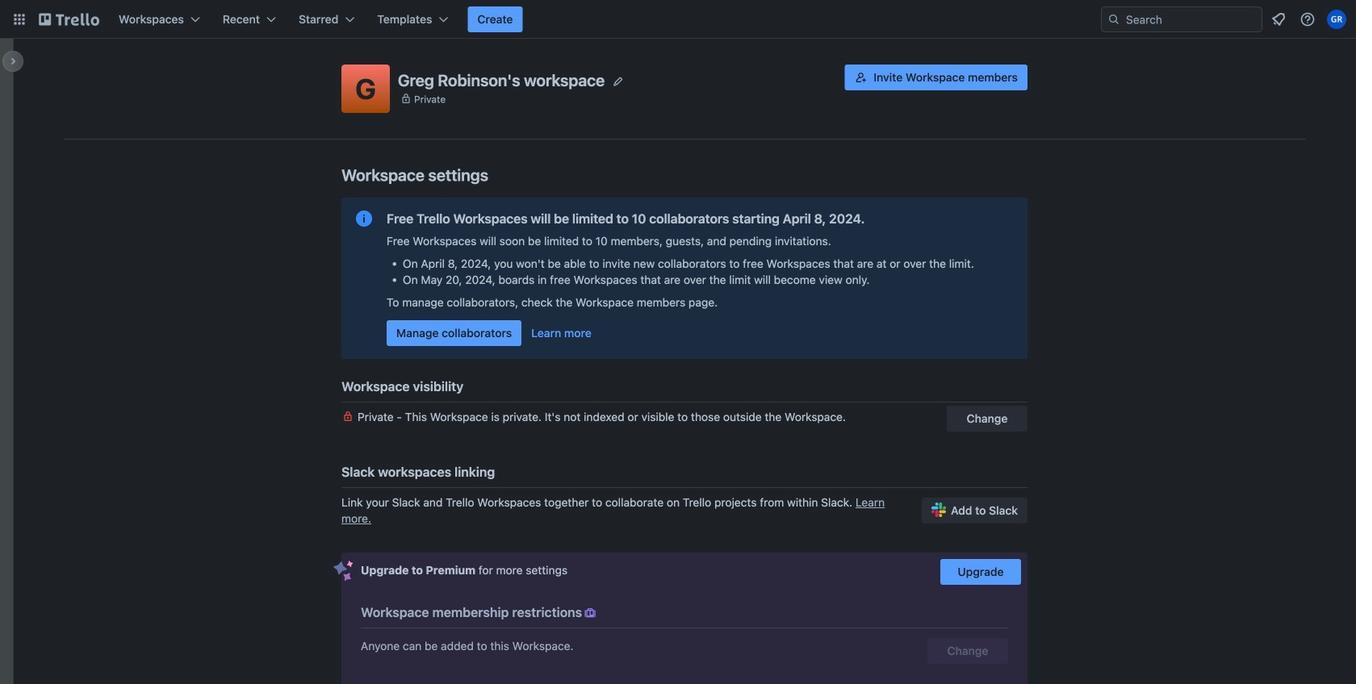 Task type: locate. For each thing, give the bounding box(es) containing it.
primary element
[[0, 0, 1356, 39]]

greg robinson (gregrobinson96) image
[[1327, 10, 1346, 29]]

back to home image
[[39, 6, 99, 32]]



Task type: describe. For each thing, give the bounding box(es) containing it.
Search field
[[1101, 6, 1263, 32]]

sm image
[[582, 605, 598, 622]]

search image
[[1108, 13, 1120, 26]]

open information menu image
[[1300, 11, 1316, 27]]

0 notifications image
[[1269, 10, 1288, 29]]

sparkle image
[[333, 561, 354, 582]]



Task type: vqa. For each thing, say whether or not it's contained in the screenshot.
the "Search" "Field"
yes



